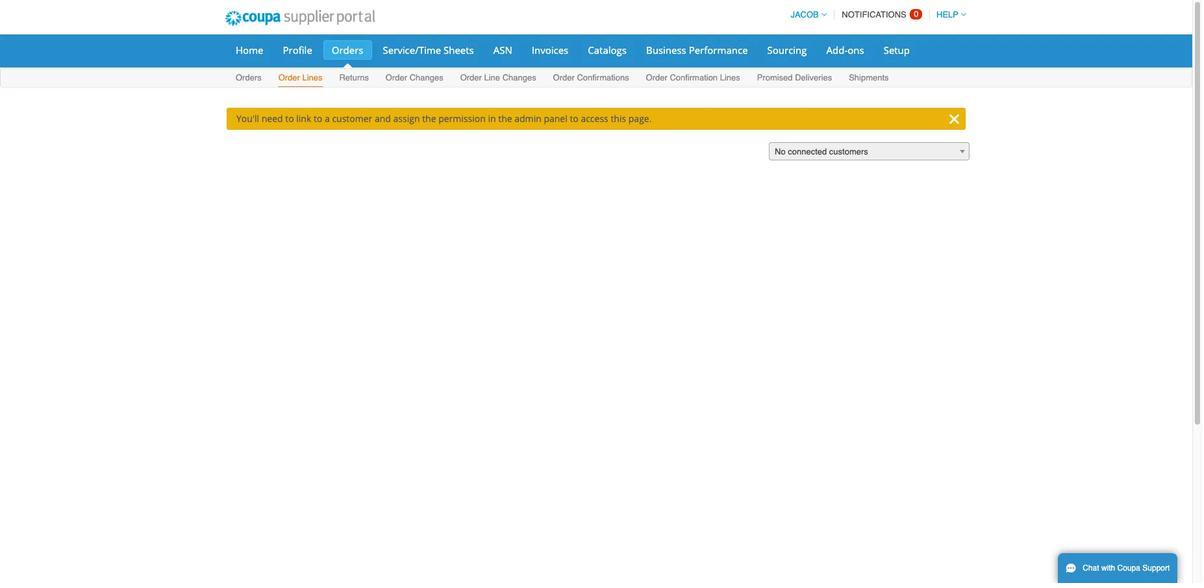 Task type: locate. For each thing, give the bounding box(es) containing it.
to left a
[[314, 112, 323, 125]]

promised
[[758, 73, 793, 83]]

order for order confirmation lines
[[646, 73, 668, 83]]

access
[[581, 112, 609, 125]]

orders link
[[323, 40, 372, 60], [235, 70, 262, 87]]

profile link
[[275, 40, 321, 60]]

order down service/time
[[386, 73, 408, 83]]

coupa
[[1118, 564, 1141, 573]]

order line changes
[[461, 73, 537, 83]]

deliveries
[[796, 73, 833, 83]]

1 order from the left
[[279, 73, 300, 83]]

returns
[[340, 73, 369, 83]]

1 horizontal spatial lines
[[720, 73, 741, 83]]

1 horizontal spatial changes
[[503, 73, 537, 83]]

need
[[262, 112, 283, 125]]

orders link up the returns
[[323, 40, 372, 60]]

changes
[[410, 73, 444, 83], [503, 73, 537, 83]]

lines
[[302, 73, 323, 83], [720, 73, 741, 83]]

0 vertical spatial orders
[[332, 44, 364, 57]]

0 horizontal spatial to
[[285, 112, 294, 125]]

to left link
[[285, 112, 294, 125]]

2 order from the left
[[386, 73, 408, 83]]

order down the profile
[[279, 73, 300, 83]]

a
[[325, 112, 330, 125]]

service/time
[[383, 44, 441, 57]]

help
[[937, 10, 959, 19]]

5 order from the left
[[646, 73, 668, 83]]

customer
[[332, 112, 373, 125]]

the
[[422, 112, 436, 125], [499, 112, 512, 125]]

lines down performance
[[720, 73, 741, 83]]

and
[[375, 112, 391, 125]]

2 changes from the left
[[503, 73, 537, 83]]

order changes link
[[385, 70, 444, 87]]

1 horizontal spatial to
[[314, 112, 323, 125]]

changes right the line at the top left
[[503, 73, 537, 83]]

changes down service/time sheets
[[410, 73, 444, 83]]

performance
[[689, 44, 748, 57]]

page.
[[629, 112, 652, 125]]

3 order from the left
[[461, 73, 482, 83]]

orders up the returns
[[332, 44, 364, 57]]

home link
[[227, 40, 272, 60]]

1 horizontal spatial orders link
[[323, 40, 372, 60]]

2 lines from the left
[[720, 73, 741, 83]]

panel
[[544, 112, 568, 125]]

2 to from the left
[[314, 112, 323, 125]]

0
[[915, 9, 919, 19]]

coupa supplier portal image
[[216, 2, 384, 34]]

order down invoices link at the top of page
[[553, 73, 575, 83]]

the right in
[[499, 112, 512, 125]]

chat
[[1083, 564, 1100, 573]]

add-
[[827, 44, 848, 57]]

1 vertical spatial orders
[[236, 73, 262, 83]]

service/time sheets link
[[375, 40, 483, 60]]

in
[[488, 112, 496, 125]]

1 horizontal spatial the
[[499, 112, 512, 125]]

add-ons link
[[819, 40, 873, 60]]

sheets
[[444, 44, 474, 57]]

to right the panel
[[570, 112, 579, 125]]

the right assign
[[422, 112, 436, 125]]

orders down the home at the left of page
[[236, 73, 262, 83]]

jacob
[[791, 10, 819, 19]]

to
[[285, 112, 294, 125], [314, 112, 323, 125], [570, 112, 579, 125]]

profile
[[283, 44, 312, 57]]

chat with coupa support
[[1083, 564, 1171, 573]]

0 horizontal spatial orders
[[236, 73, 262, 83]]

order
[[279, 73, 300, 83], [386, 73, 408, 83], [461, 73, 482, 83], [553, 73, 575, 83], [646, 73, 668, 83]]

orders link down the home at the left of page
[[235, 70, 262, 87]]

1 changes from the left
[[410, 73, 444, 83]]

4 order from the left
[[553, 73, 575, 83]]

0 horizontal spatial orders link
[[235, 70, 262, 87]]

0 horizontal spatial changes
[[410, 73, 444, 83]]

0 horizontal spatial lines
[[302, 73, 323, 83]]

orders
[[332, 44, 364, 57], [236, 73, 262, 83]]

order down the business at the top
[[646, 73, 668, 83]]

order for order changes
[[386, 73, 408, 83]]

order left the line at the top left
[[461, 73, 482, 83]]

help link
[[931, 10, 967, 19]]

navigation
[[785, 2, 967, 27]]

promised deliveries
[[758, 73, 833, 83]]

order for order confirmations
[[553, 73, 575, 83]]

catalogs link
[[580, 40, 636, 60]]

0 vertical spatial orders link
[[323, 40, 372, 60]]

2 horizontal spatial to
[[570, 112, 579, 125]]

order changes
[[386, 73, 444, 83]]

0 horizontal spatial the
[[422, 112, 436, 125]]

invoices link
[[524, 40, 577, 60]]

sourcing link
[[759, 40, 816, 60]]

lines down the profile
[[302, 73, 323, 83]]

order for order line changes
[[461, 73, 482, 83]]

notifications
[[842, 10, 907, 19]]

3 to from the left
[[570, 112, 579, 125]]



Task type: vqa. For each thing, say whether or not it's contained in the screenshot.
panel
yes



Task type: describe. For each thing, give the bounding box(es) containing it.
order for order lines
[[279, 73, 300, 83]]

asn link
[[485, 40, 521, 60]]

business performance
[[647, 44, 748, 57]]

no connected customers
[[775, 147, 869, 157]]

link
[[296, 112, 311, 125]]

notifications 0
[[842, 9, 919, 19]]

order confirmations link
[[553, 70, 630, 87]]

order lines
[[279, 73, 323, 83]]

confirmation
[[670, 73, 718, 83]]

1 to from the left
[[285, 112, 294, 125]]

order confirmation lines
[[646, 73, 741, 83]]

no
[[775, 147, 786, 157]]

you'll
[[237, 112, 259, 125]]

order lines link
[[278, 70, 323, 87]]

connected
[[788, 147, 827, 157]]

jacob link
[[785, 10, 827, 19]]

with
[[1102, 564, 1116, 573]]

home
[[236, 44, 264, 57]]

1 horizontal spatial orders
[[332, 44, 364, 57]]

1 lines from the left
[[302, 73, 323, 83]]

support
[[1143, 564, 1171, 573]]

No connected customers field
[[769, 142, 970, 161]]

ons
[[848, 44, 865, 57]]

business performance link
[[638, 40, 757, 60]]

catalogs
[[588, 44, 627, 57]]

permission
[[439, 112, 486, 125]]

order confirmation lines link
[[646, 70, 741, 87]]

setup link
[[876, 40, 919, 60]]

admin
[[515, 112, 542, 125]]

promised deliveries link
[[757, 70, 833, 87]]

navigation containing notifications 0
[[785, 2, 967, 27]]

service/time sheets
[[383, 44, 474, 57]]

sourcing
[[768, 44, 807, 57]]

this
[[611, 112, 627, 125]]

No connected customers text field
[[770, 143, 970, 161]]

asn
[[494, 44, 513, 57]]

business
[[647, 44, 687, 57]]

invoices
[[532, 44, 569, 57]]

add-ons
[[827, 44, 865, 57]]

confirmations
[[577, 73, 629, 83]]

you'll need to link to a customer and assign the permission in the admin panel to access this page.
[[237, 112, 652, 125]]

1 the from the left
[[422, 112, 436, 125]]

2 the from the left
[[499, 112, 512, 125]]

customers
[[830, 147, 869, 157]]

chat with coupa support button
[[1059, 554, 1178, 584]]

returns link
[[339, 70, 370, 87]]

changes inside order line changes link
[[503, 73, 537, 83]]

order line changes link
[[460, 70, 537, 87]]

1 vertical spatial orders link
[[235, 70, 262, 87]]

assign
[[393, 112, 420, 125]]

setup
[[884, 44, 910, 57]]

shipments
[[849, 73, 889, 83]]

lines inside 'link'
[[720, 73, 741, 83]]

line
[[484, 73, 500, 83]]

shipments link
[[849, 70, 890, 87]]

order confirmations
[[553, 73, 629, 83]]

changes inside order changes 'link'
[[410, 73, 444, 83]]



